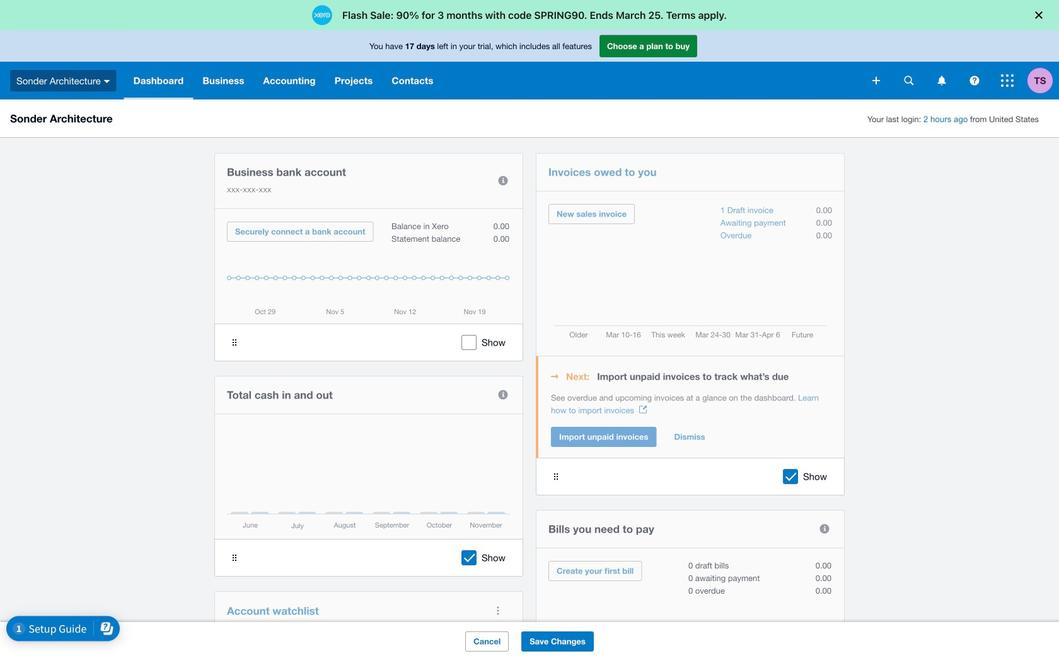Task type: locate. For each thing, give the bounding box(es) containing it.
0 horizontal spatial svg image
[[873, 77, 880, 84]]

dialog
[[0, 0, 1059, 30]]

svg image
[[1001, 74, 1014, 87], [970, 76, 979, 85], [873, 77, 880, 84]]

banner
[[0, 30, 1059, 100]]

0 horizontal spatial svg image
[[104, 80, 110, 83]]

svg image
[[904, 76, 914, 85], [938, 76, 946, 85], [104, 80, 110, 83]]



Task type: describe. For each thing, give the bounding box(es) containing it.
2 horizontal spatial svg image
[[1001, 74, 1014, 87]]

opens in a new tab image
[[639, 406, 647, 414]]

1 horizontal spatial svg image
[[970, 76, 979, 85]]

panel body document
[[551, 392, 832, 417]]

2 horizontal spatial svg image
[[938, 76, 946, 85]]

1 horizontal spatial svg image
[[904, 76, 914, 85]]



Task type: vqa. For each thing, say whether or not it's contained in the screenshot.
the middle svg icon
yes



